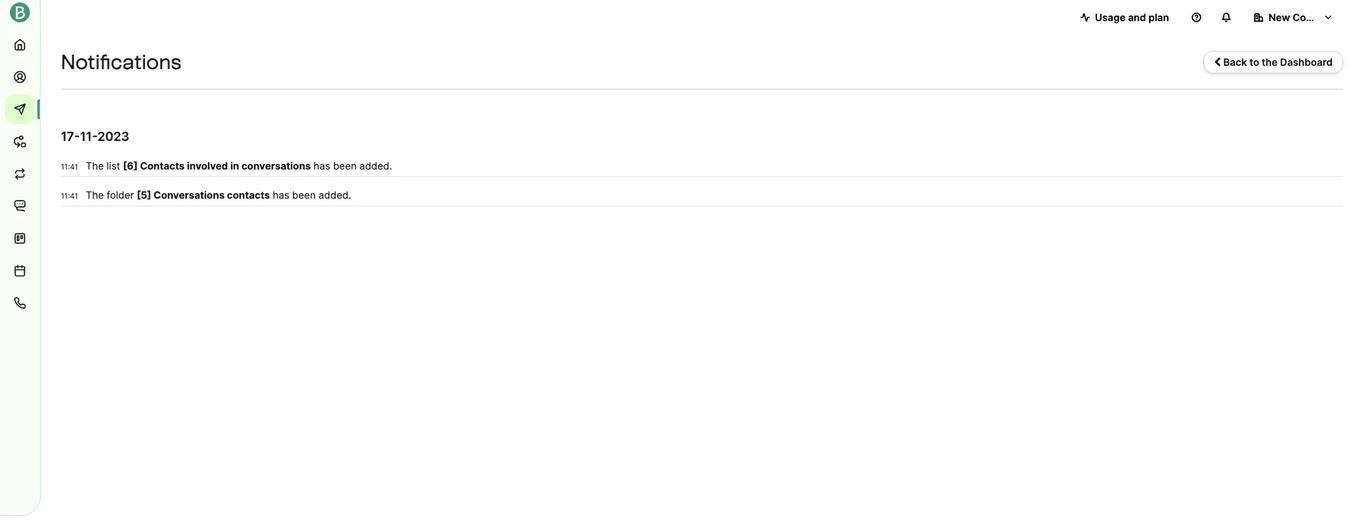 Task type: vqa. For each thing, say whether or not it's contained in the screenshot.
added.
yes



Task type: describe. For each thing, give the bounding box(es) containing it.
17-11-2023
[[61, 129, 129, 144]]

new
[[1269, 11, 1290, 24]]

11-
[[80, 129, 97, 144]]

and
[[1128, 11, 1146, 24]]

11:41 for the folder
[[61, 191, 78, 201]]

0 vertical spatial has
[[314, 160, 330, 172]]

new company
[[1269, 11, 1339, 24]]

back
[[1223, 56, 1247, 68]]

back to the dashboard
[[1221, 56, 1333, 68]]

the
[[1262, 56, 1278, 68]]

11:41 for the list
[[61, 162, 78, 172]]

new company button
[[1244, 5, 1343, 30]]

[6]
[[123, 160, 138, 172]]

0 vertical spatial been
[[333, 160, 357, 172]]

folder
[[107, 189, 134, 201]]

company
[[1293, 11, 1339, 24]]

involved
[[187, 160, 228, 172]]



Task type: locate. For each thing, give the bounding box(es) containing it.
0 vertical spatial the
[[86, 160, 104, 172]]

1 vertical spatial been
[[292, 189, 316, 201]]

conversations
[[154, 189, 225, 201]]

1 the from the top
[[86, 160, 104, 172]]

11:41 left folder
[[61, 191, 78, 201]]

0 horizontal spatial has
[[273, 189, 289, 201]]

the list [6] contacts involved in conversations has been added.
[[86, 160, 392, 172]]

0 vertical spatial 11:41
[[61, 162, 78, 172]]

1 vertical spatial added.
[[319, 189, 351, 201]]

0 horizontal spatial added.
[[319, 189, 351, 201]]

2 11:41 from the top
[[61, 191, 78, 201]]

been
[[333, 160, 357, 172], [292, 189, 316, 201]]

11:41 down 17-
[[61, 162, 78, 172]]

the left list
[[86, 160, 104, 172]]

notifications
[[61, 50, 181, 74]]

plan
[[1149, 11, 1169, 24]]

the for the list
[[86, 160, 104, 172]]

1 vertical spatial the
[[86, 189, 104, 201]]

1 horizontal spatial been
[[333, 160, 357, 172]]

the for the folder
[[86, 189, 104, 201]]

dashboard
[[1280, 56, 1333, 68]]

1 horizontal spatial added.
[[360, 160, 392, 172]]

has down conversations
[[273, 189, 289, 201]]

contacts
[[227, 189, 270, 201]]

1 horizontal spatial has
[[314, 160, 330, 172]]

in
[[230, 160, 239, 172]]

to
[[1250, 56, 1259, 68]]

added.
[[360, 160, 392, 172], [319, 189, 351, 201]]

contacts
[[140, 160, 185, 172]]

1 11:41 from the top
[[61, 162, 78, 172]]

0 vertical spatial added.
[[360, 160, 392, 172]]

2 the from the top
[[86, 189, 104, 201]]

usage and plan button
[[1070, 5, 1179, 30]]

back to the dashboard link
[[1203, 51, 1343, 73]]

the left folder
[[86, 189, 104, 201]]

usage and plan
[[1095, 11, 1169, 24]]

17-
[[61, 129, 80, 144]]

has right conversations
[[314, 160, 330, 172]]

chevron left image
[[1214, 57, 1221, 67]]

the
[[86, 160, 104, 172], [86, 189, 104, 201]]

[5]
[[137, 189, 151, 201]]

1 vertical spatial has
[[273, 189, 289, 201]]

0 horizontal spatial been
[[292, 189, 316, 201]]

has
[[314, 160, 330, 172], [273, 189, 289, 201]]

11:41
[[61, 162, 78, 172], [61, 191, 78, 201]]

usage
[[1095, 11, 1126, 24]]

the folder [5] conversations contacts has been added.
[[86, 189, 351, 201]]

2023
[[97, 129, 129, 144]]

list
[[107, 160, 120, 172]]

1 vertical spatial 11:41
[[61, 191, 78, 201]]

conversations
[[241, 160, 311, 172]]



